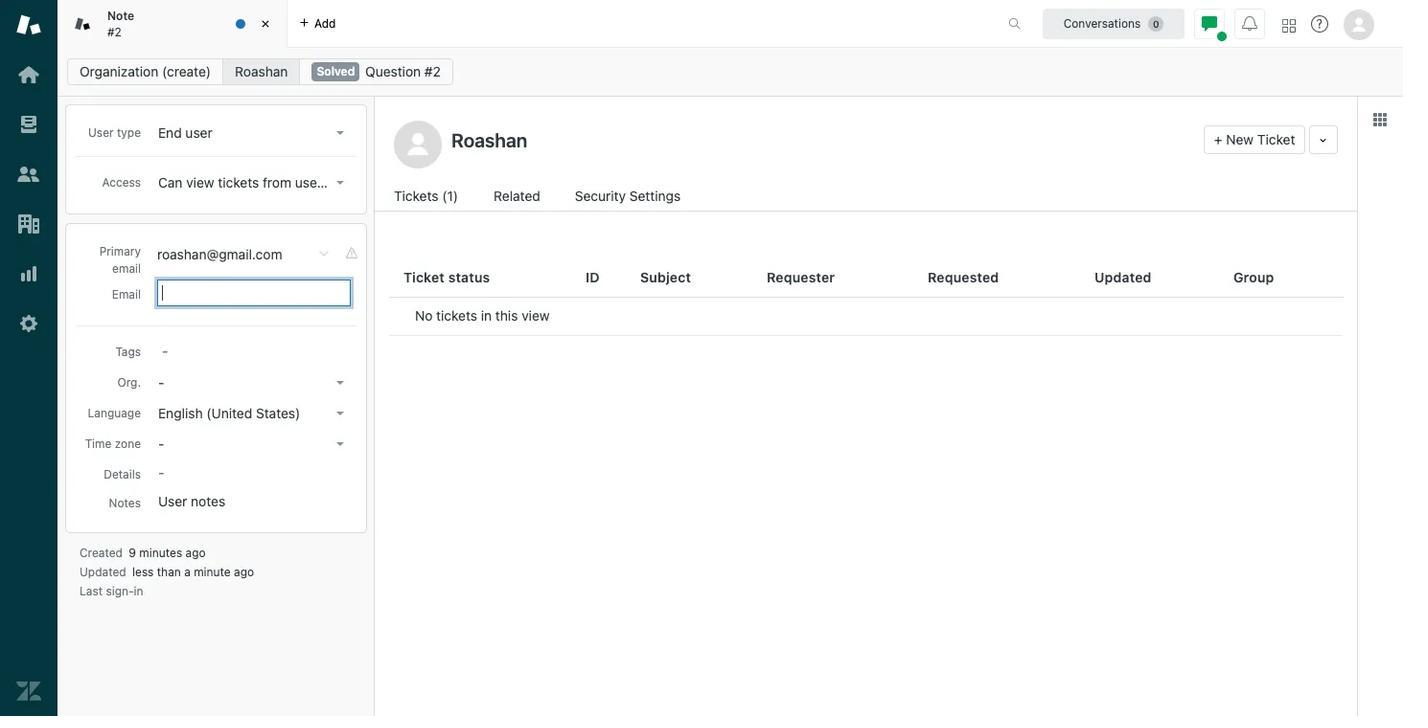 Task type: describe. For each thing, give the bounding box(es) containing it.
1 vertical spatial ago
[[234, 565, 254, 580]]

1 horizontal spatial tickets
[[436, 308, 477, 324]]

9
[[129, 546, 136, 561]]

user's
[[295, 174, 333, 191]]

related
[[494, 188, 540, 204]]

time
[[85, 437, 112, 451]]

primary
[[99, 244, 141, 259]]

view inside can view tickets from user's org. button
[[186, 174, 214, 191]]

#2 for question #2
[[424, 63, 441, 80]]

than
[[157, 565, 181, 580]]

in inside created 9 minutes ago updated less than a minute ago last sign-in
[[134, 585, 143, 599]]

tab containing note
[[58, 0, 288, 48]]

user notes
[[158, 494, 225, 510]]

subject
[[640, 269, 691, 285]]

details
[[104, 468, 141, 482]]

ticket inside "button"
[[1257, 131, 1295, 148]]

note #2
[[107, 9, 134, 39]]

minutes
[[139, 546, 182, 561]]

group
[[1233, 269, 1274, 285]]

primary email
[[99, 244, 141, 276]]

sign-
[[106, 585, 134, 599]]

updated inside grid
[[1094, 269, 1152, 285]]

button displays agent's chat status as online. image
[[1202, 16, 1217, 31]]

0 vertical spatial ago
[[185, 546, 206, 561]]

settings
[[629, 188, 681, 204]]

english
[[158, 405, 203, 422]]

- button for time zone
[[152, 431, 352, 458]]

0 horizontal spatial ticket
[[403, 269, 445, 285]]

security settings link
[[575, 186, 686, 211]]

arrow down image for view
[[336, 181, 344, 185]]

question
[[365, 63, 421, 80]]

security settings
[[575, 188, 681, 204]]

updated inside created 9 minutes ago updated less than a minute ago last sign-in
[[80, 565, 126, 580]]

get started image
[[16, 62, 41, 87]]

notifications image
[[1242, 16, 1257, 31]]

email
[[112, 262, 141, 276]]

conversations button
[[1043, 8, 1185, 39]]

new
[[1226, 131, 1254, 148]]

end
[[158, 125, 182, 141]]

5 arrow down image from the top
[[336, 443, 344, 447]]

secondary element
[[58, 53, 1403, 91]]

#2 for note #2
[[107, 24, 122, 39]]

security
[[575, 188, 626, 204]]

ticket status
[[403, 269, 490, 285]]

can
[[158, 174, 183, 191]]

user for user notes
[[158, 494, 187, 510]]

organization
[[80, 63, 158, 80]]

views image
[[16, 112, 41, 137]]

created
[[80, 546, 123, 561]]

status
[[448, 269, 490, 285]]

solved
[[317, 64, 355, 79]]

(united
[[206, 405, 252, 422]]

- button for org.
[[152, 370, 352, 397]]

type
[[117, 126, 141, 140]]

tickets (1) link
[[394, 186, 461, 211]]



Task type: vqa. For each thing, say whether or not it's contained in the screenshot.
add dropdown button
yes



Task type: locate. For each thing, give the bounding box(es) containing it.
user for user type
[[88, 126, 114, 140]]

roashan@gmail.com
[[157, 246, 282, 263]]

0 horizontal spatial view
[[186, 174, 214, 191]]

0 horizontal spatial in
[[134, 585, 143, 599]]

reporting image
[[16, 262, 41, 287]]

2 - button from the top
[[152, 431, 352, 458]]

+
[[1214, 131, 1222, 148]]

created 9 minutes ago updated less than a minute ago last sign-in
[[80, 546, 254, 599]]

a
[[184, 565, 191, 580]]

1 horizontal spatial in
[[481, 308, 492, 324]]

#2 down note
[[107, 24, 122, 39]]

org.
[[336, 174, 361, 191]]

arrow down image right user's
[[336, 181, 344, 185]]

- for org.
[[158, 375, 164, 391]]

- right org. in the left bottom of the page
[[158, 375, 164, 391]]

ticket right the new at the right top
[[1257, 131, 1295, 148]]

+ new ticket
[[1214, 131, 1295, 148]]

0 vertical spatial updated
[[1094, 269, 1152, 285]]

grid containing ticket status
[[375, 259, 1357, 717]]

None text field
[[446, 126, 1196, 154], [157, 280, 351, 307], [446, 126, 1196, 154], [157, 280, 351, 307]]

1 vertical spatial updated
[[80, 565, 126, 580]]

2 - from the top
[[158, 436, 164, 452]]

zone
[[115, 437, 141, 451]]

0 horizontal spatial ago
[[185, 546, 206, 561]]

- button down english (united states) button
[[152, 431, 352, 458]]

notes
[[109, 496, 141, 511]]

roashan link
[[222, 58, 300, 85]]

-
[[158, 375, 164, 391], [158, 436, 164, 452]]

1 arrow down image from the top
[[336, 131, 344, 135]]

ago right 'minute'
[[234, 565, 254, 580]]

1 horizontal spatial view
[[522, 308, 550, 324]]

zendesk image
[[16, 679, 41, 704]]

id
[[586, 269, 600, 285]]

0 vertical spatial -
[[158, 375, 164, 391]]

4 arrow down image from the top
[[336, 412, 344, 416]]

email
[[112, 288, 141, 302]]

arrow down image for (united
[[336, 412, 344, 416]]

arrow down image inside end user button
[[336, 131, 344, 135]]

get help image
[[1311, 15, 1328, 33]]

conversations
[[1063, 16, 1141, 30]]

ago up a
[[185, 546, 206, 561]]

end user button
[[152, 120, 352, 147]]

arrow down image inside english (united states) button
[[336, 412, 344, 416]]

0 vertical spatial ticket
[[1257, 131, 1295, 148]]

requester
[[767, 269, 835, 285]]

main element
[[0, 0, 58, 717]]

tickets
[[394, 188, 438, 204]]

#2 inside secondary element
[[424, 63, 441, 80]]

tickets right no
[[436, 308, 477, 324]]

view right this
[[522, 308, 550, 324]]

0 horizontal spatial #2
[[107, 24, 122, 39]]

tickets (1)
[[394, 188, 458, 204]]

this
[[495, 308, 518, 324]]

ticket up no
[[403, 269, 445, 285]]

0 horizontal spatial tickets
[[218, 174, 259, 191]]

tab
[[58, 0, 288, 48]]

- button up english (united states) button
[[152, 370, 352, 397]]

1 horizontal spatial #2
[[424, 63, 441, 80]]

1 vertical spatial ticket
[[403, 269, 445, 285]]

arrow down image up org.
[[336, 131, 344, 135]]

1 - button from the top
[[152, 370, 352, 397]]

1 vertical spatial view
[[522, 308, 550, 324]]

1 vertical spatial user
[[158, 494, 187, 510]]

grid
[[375, 259, 1357, 717]]

tabs tab list
[[58, 0, 988, 48]]

#2
[[107, 24, 122, 39], [424, 63, 441, 80]]

organization (create) button
[[67, 58, 223, 85]]

2 arrow down image from the top
[[336, 181, 344, 185]]

arrow down image inside can view tickets from user's org. button
[[336, 181, 344, 185]]

arrow down image for user
[[336, 131, 344, 135]]

arrow down image
[[336, 131, 344, 135], [336, 181, 344, 185], [336, 381, 344, 385], [336, 412, 344, 416], [336, 443, 344, 447]]

tickets inside button
[[218, 174, 259, 191]]

ticket
[[1257, 131, 1295, 148], [403, 269, 445, 285]]

zendesk support image
[[16, 12, 41, 37]]

1 vertical spatial -
[[158, 436, 164, 452]]

3 arrow down image from the top
[[336, 381, 344, 385]]

1 horizontal spatial user
[[158, 494, 187, 510]]

admin image
[[16, 311, 41, 336]]

close image
[[256, 14, 275, 34]]

end user
[[158, 125, 212, 141]]

related link
[[494, 186, 543, 211]]

0 vertical spatial user
[[88, 126, 114, 140]]

organizations image
[[16, 212, 41, 237]]

question #2
[[365, 63, 441, 80]]

zendesk products image
[[1282, 19, 1296, 32]]

from
[[263, 174, 291, 191]]

1 vertical spatial #2
[[424, 63, 441, 80]]

tags
[[115, 345, 141, 359]]

apps image
[[1372, 112, 1388, 127]]

language
[[88, 406, 141, 421]]

0 horizontal spatial updated
[[80, 565, 126, 580]]

1 horizontal spatial ago
[[234, 565, 254, 580]]

tickets left from
[[218, 174, 259, 191]]

#2 inside 'note #2'
[[107, 24, 122, 39]]

customers image
[[16, 162, 41, 187]]

roashan
[[235, 63, 288, 80]]

ago
[[185, 546, 206, 561], [234, 565, 254, 580]]

1 vertical spatial in
[[134, 585, 143, 599]]

states)
[[256, 405, 300, 422]]

note
[[107, 9, 134, 23]]

no
[[415, 308, 433, 324]]

0 horizontal spatial user
[[88, 126, 114, 140]]

#2 right the question
[[424, 63, 441, 80]]

requested
[[928, 269, 999, 285]]

last
[[80, 585, 103, 599]]

minute
[[194, 565, 231, 580]]

0 vertical spatial - button
[[152, 370, 352, 397]]

- for time zone
[[158, 436, 164, 452]]

user
[[185, 125, 212, 141]]

access
[[102, 175, 141, 190]]

1 - from the top
[[158, 375, 164, 391]]

in down less
[[134, 585, 143, 599]]

0 vertical spatial tickets
[[218, 174, 259, 191]]

- field
[[154, 340, 352, 361]]

view right can
[[186, 174, 214, 191]]

view
[[186, 174, 214, 191], [522, 308, 550, 324]]

arrow down image down english (united states) button
[[336, 443, 344, 447]]

- right zone
[[158, 436, 164, 452]]

in left this
[[481, 308, 492, 324]]

arrow down image right states)
[[336, 412, 344, 416]]

arrow down image down - field
[[336, 381, 344, 385]]

can view tickets from user's org.
[[158, 174, 361, 191]]

user
[[88, 126, 114, 140], [158, 494, 187, 510]]

0 vertical spatial in
[[481, 308, 492, 324]]

user type
[[88, 126, 141, 140]]

1 horizontal spatial updated
[[1094, 269, 1152, 285]]

in
[[481, 308, 492, 324], [134, 585, 143, 599]]

- button
[[152, 370, 352, 397], [152, 431, 352, 458]]

1 horizontal spatial ticket
[[1257, 131, 1295, 148]]

english (united states)
[[158, 405, 300, 422]]

add
[[314, 16, 336, 30]]

no tickets in this view
[[415, 308, 550, 324]]

1 vertical spatial tickets
[[436, 308, 477, 324]]

0 vertical spatial #2
[[107, 24, 122, 39]]

less
[[132, 565, 154, 580]]

0 vertical spatial view
[[186, 174, 214, 191]]

add button
[[288, 0, 347, 47]]

english (united states) button
[[152, 401, 352, 427]]

1 vertical spatial - button
[[152, 431, 352, 458]]

+ new ticket button
[[1204, 126, 1306, 154]]

time zone
[[85, 437, 141, 451]]

can view tickets from user's org. button
[[152, 170, 361, 196]]

updated
[[1094, 269, 1152, 285], [80, 565, 126, 580]]

notes
[[191, 494, 225, 510]]

tickets
[[218, 174, 259, 191], [436, 308, 477, 324]]

user left notes
[[158, 494, 187, 510]]

org.
[[117, 376, 141, 390]]

(create)
[[162, 63, 211, 80]]

organization (create)
[[80, 63, 211, 80]]

user left type
[[88, 126, 114, 140]]

(1)
[[442, 188, 458, 204]]



